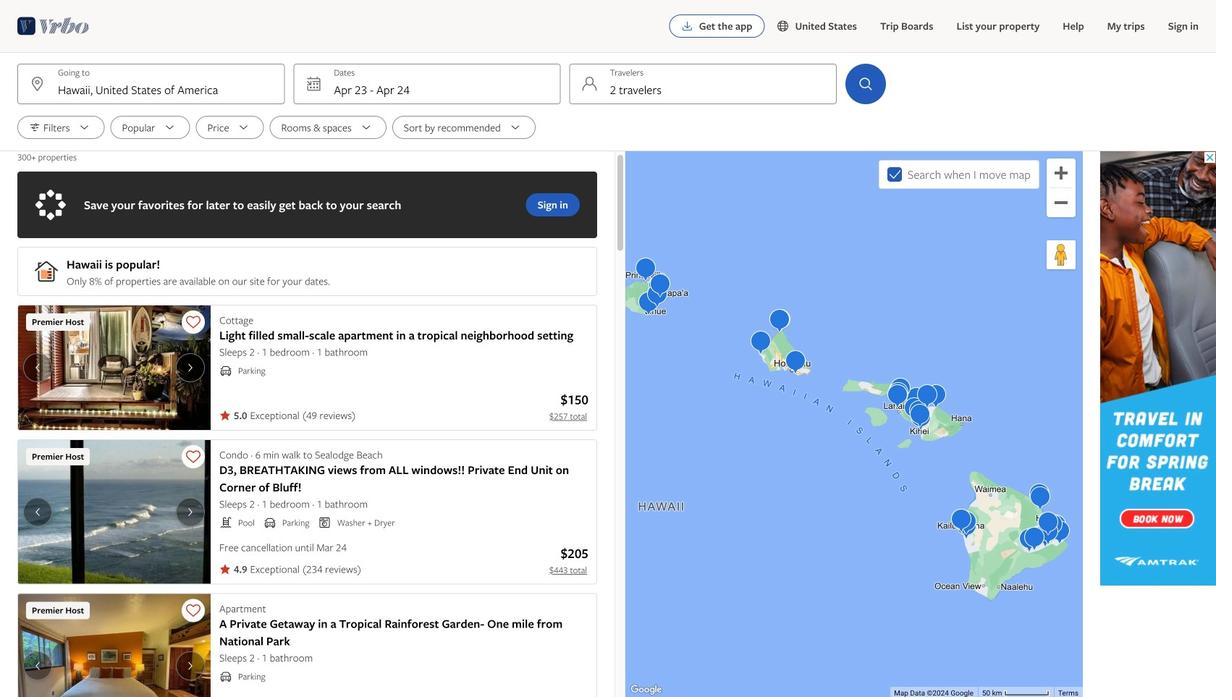 Task type: locate. For each thing, give the bounding box(es) containing it.
show previous image for a private getaway in a tropical rainforest garden- one mile from national park image
[[29, 660, 46, 672]]

small image
[[777, 20, 796, 33], [219, 364, 232, 377], [219, 516, 232, 529], [264, 516, 277, 529], [318, 516, 331, 529]]

waves from the alcove window image
[[17, 440, 211, 585]]

xsmall image
[[219, 410, 231, 421]]

nighttime view of entry. solar lights on patio and string lights in yard image
[[17, 305, 211, 431]]

show next image for d3, breathtaking views from all windows!! private end unit on corner of bluff! image
[[182, 506, 199, 518]]

show next image for a private getaway in a tropical rainforest garden- one mile from national park image
[[182, 660, 199, 672]]

show previous image for light filled small-scale apartment in a tropical neighborhood setting image
[[29, 362, 46, 374]]



Task type: describe. For each thing, give the bounding box(es) containing it.
small image
[[219, 670, 232, 683]]

room image
[[17, 593, 211, 697]]

show previous image for d3, breathtaking views from all windows!! private end unit on corner of bluff! image
[[29, 506, 46, 518]]

search image
[[857, 75, 875, 93]]

download the app button image
[[682, 20, 694, 32]]

map region
[[626, 151, 1083, 697]]

vrbo logo image
[[17, 14, 89, 38]]

google image
[[629, 683, 664, 697]]

show next image for light filled small-scale apartment in a tropical neighborhood setting image
[[182, 362, 199, 374]]

xsmall image
[[219, 564, 231, 575]]



Task type: vqa. For each thing, say whether or not it's contained in the screenshot.
Search icon
yes



